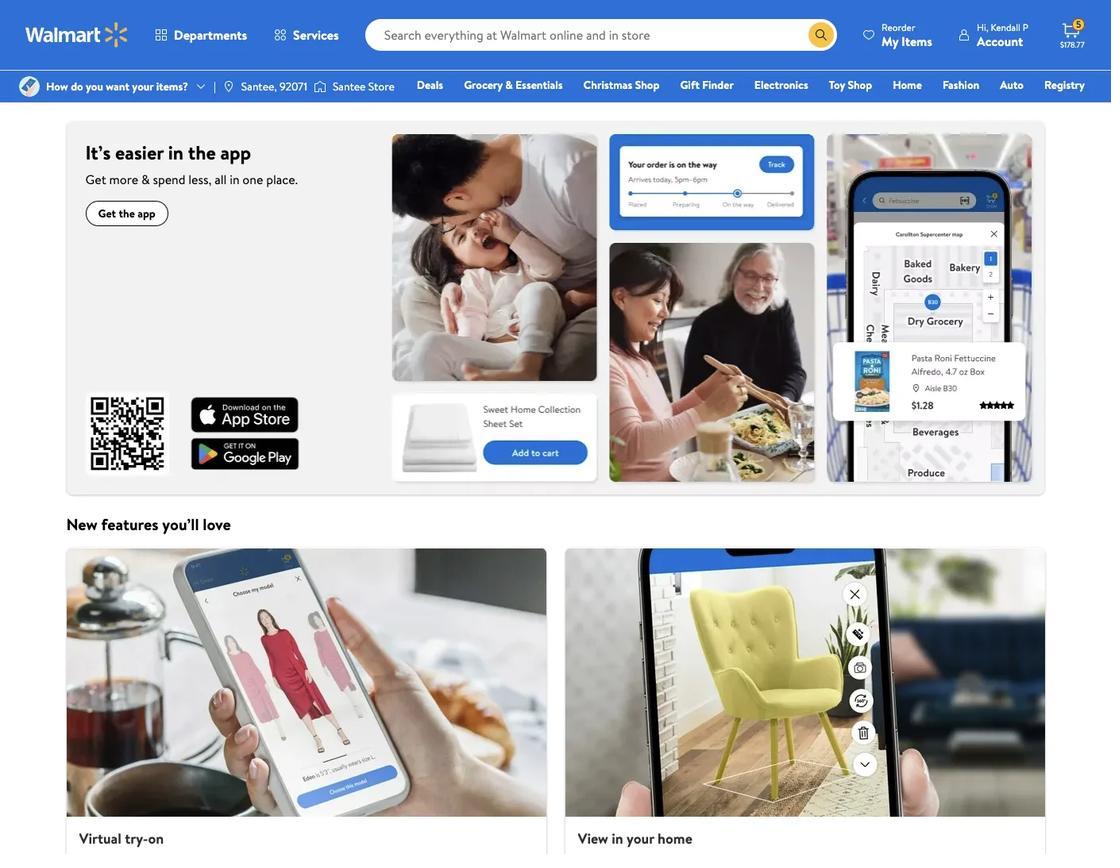 Task type: locate. For each thing, give the bounding box(es) containing it.
92071
[[280, 79, 307, 94]]

reorder my items
[[882, 20, 932, 50]]

the
[[188, 139, 216, 166], [119, 206, 135, 222]]

how
[[46, 79, 68, 94]]

0 horizontal spatial &
[[141, 171, 150, 188]]

search icon image
[[815, 29, 828, 41]]

electronics link
[[747, 76, 815, 94]]

 image right |
[[222, 80, 235, 93]]

want
[[106, 79, 129, 94]]

in up spend
[[168, 139, 184, 166]]

0 horizontal spatial your
[[132, 79, 154, 94]]

gift finder link
[[673, 76, 741, 94]]

registry one debit
[[963, 77, 1085, 115]]

5 $178.77
[[1060, 18, 1085, 50]]

your right the want
[[132, 79, 154, 94]]

in right "view"
[[612, 829, 623, 849]]

0 horizontal spatial  image
[[19, 76, 40, 97]]

shop inside 'link'
[[635, 77, 659, 93]]

0 horizontal spatial the
[[119, 206, 135, 222]]

get down more
[[98, 206, 116, 222]]

auto
[[1000, 77, 1024, 93]]

home
[[658, 829, 692, 849]]

try-
[[125, 829, 148, 849]]

2 vertical spatial in
[[612, 829, 623, 849]]

1 horizontal spatial &
[[505, 77, 513, 93]]

shop for christmas shop
[[635, 77, 659, 93]]

get
[[85, 171, 106, 188], [98, 206, 116, 222]]

view in your home
[[578, 829, 692, 849]]

grocery & essentials link
[[457, 76, 570, 94]]

virtual
[[79, 829, 121, 849]]

2 horizontal spatial in
[[612, 829, 623, 849]]

& inside the it's easier in the app get more & spend less, all in one place.
[[141, 171, 150, 188]]

0 vertical spatial app
[[220, 139, 251, 166]]

hi, kendall p account
[[977, 20, 1028, 50]]

app
[[220, 139, 251, 166], [138, 206, 155, 222]]

shop right "christmas"
[[635, 77, 659, 93]]

items?
[[156, 79, 188, 94]]

shop right toy
[[848, 77, 872, 93]]

your
[[132, 79, 154, 94], [627, 829, 654, 849]]

1 horizontal spatial app
[[220, 139, 251, 166]]

1 vertical spatial &
[[141, 171, 150, 188]]

app up all
[[220, 139, 251, 166]]

features
[[101, 514, 158, 535]]

christmas
[[583, 77, 632, 93]]

 image
[[314, 79, 326, 95]]

one
[[243, 171, 263, 188]]

1 shop from the left
[[635, 77, 659, 93]]

kendall
[[991, 20, 1021, 34]]

santee
[[333, 79, 366, 94]]

you
[[86, 79, 103, 94]]

1 vertical spatial app
[[138, 206, 155, 222]]

in right all
[[230, 171, 239, 188]]

view
[[578, 829, 608, 849]]

in inside list item
[[612, 829, 623, 849]]

0 vertical spatial in
[[168, 139, 184, 166]]

your left home
[[627, 829, 654, 849]]

 image
[[19, 76, 40, 97], [222, 80, 235, 93]]

all
[[215, 171, 227, 188]]

shop
[[635, 77, 659, 93], [848, 77, 872, 93]]

love
[[203, 514, 231, 535]]

0 horizontal spatial in
[[168, 139, 184, 166]]

deals
[[417, 77, 443, 93]]

the up less,
[[188, 139, 216, 166]]

account
[[977, 32, 1023, 50]]

toy shop link
[[822, 76, 879, 94]]

& right grocery
[[505, 77, 513, 93]]

 image left how
[[19, 76, 40, 97]]

1 horizontal spatial the
[[188, 139, 216, 166]]

0 horizontal spatial shop
[[635, 77, 659, 93]]

0 horizontal spatial app
[[138, 206, 155, 222]]

1 horizontal spatial your
[[627, 829, 654, 849]]

1 horizontal spatial shop
[[848, 77, 872, 93]]

1 vertical spatial the
[[119, 206, 135, 222]]

1 horizontal spatial  image
[[222, 80, 235, 93]]

store
[[368, 79, 395, 94]]

easier
[[115, 139, 164, 166]]

fashion
[[943, 77, 979, 93]]

less,
[[188, 171, 212, 188]]

home link
[[886, 76, 929, 94]]

walmart image
[[25, 22, 129, 48]]

more
[[109, 171, 138, 188]]

0 vertical spatial get
[[85, 171, 106, 188]]

departments button
[[141, 16, 261, 54]]

0 vertical spatial &
[[505, 77, 513, 93]]

app down spend
[[138, 206, 155, 222]]

virtual try-on link
[[66, 548, 546, 855]]

&
[[505, 77, 513, 93], [141, 171, 150, 188]]

2 shop from the left
[[848, 77, 872, 93]]

walmart+ link
[[1030, 98, 1092, 116]]

list
[[57, 548, 1054, 855]]

1 vertical spatial your
[[627, 829, 654, 849]]

1 vertical spatial get
[[98, 206, 116, 222]]

electronics
[[754, 77, 808, 93]]

the down more
[[119, 206, 135, 222]]

& right more
[[141, 171, 150, 188]]

0 vertical spatial the
[[188, 139, 216, 166]]

in
[[168, 139, 184, 166], [230, 171, 239, 188], [612, 829, 623, 849]]

the inside the it's easier in the app get more & spend less, all in one place.
[[188, 139, 216, 166]]

get down it's
[[85, 171, 106, 188]]

debit
[[990, 99, 1017, 115]]

get inside the it's easier in the app get more & spend less, all in one place.
[[85, 171, 106, 188]]

1 horizontal spatial in
[[230, 171, 239, 188]]

place.
[[266, 171, 298, 188]]



Task type: describe. For each thing, give the bounding box(es) containing it.
auto link
[[993, 76, 1031, 94]]

spend
[[153, 171, 185, 188]]

virtual try-on list item
[[57, 548, 556, 855]]

$178.77
[[1060, 39, 1085, 50]]

registry link
[[1037, 76, 1092, 94]]

do
[[71, 79, 83, 94]]

0 vertical spatial your
[[132, 79, 154, 94]]

view in your home list item
[[556, 548, 1054, 855]]

you'll
[[162, 514, 199, 535]]

your inside list item
[[627, 829, 654, 849]]

fashion link
[[935, 76, 987, 94]]

 image for how do you want your items?
[[19, 76, 40, 97]]

services
[[293, 26, 339, 44]]

my
[[882, 32, 898, 50]]

one
[[963, 99, 987, 115]]

christmas shop link
[[576, 76, 667, 94]]

toy shop
[[829, 77, 872, 93]]

get the app
[[98, 206, 155, 222]]

shop for toy shop
[[848, 77, 872, 93]]

gift finder
[[680, 77, 734, 93]]

Walmart Site-Wide search field
[[365, 19, 837, 51]]

departments
[[174, 26, 247, 44]]

it's
[[85, 139, 111, 166]]

new
[[66, 514, 97, 535]]

deals link
[[410, 76, 450, 94]]

virtual try-on
[[79, 829, 164, 849]]

list containing virtual try-on
[[57, 548, 1054, 855]]

app inside the it's easier in the app get more & spend less, all in one place.
[[220, 139, 251, 166]]

toy
[[829, 77, 845, 93]]

grocery & essentials
[[464, 77, 563, 93]]

view in your home link
[[565, 548, 1045, 855]]

services button
[[261, 16, 352, 54]]

on
[[148, 829, 164, 849]]

walmart+
[[1037, 99, 1085, 115]]

p
[[1023, 20, 1028, 34]]

registry
[[1044, 77, 1085, 93]]

5
[[1076, 18, 1081, 31]]

get the app link
[[85, 201, 168, 226]]

reorder
[[882, 20, 915, 34]]

1 vertical spatial in
[[230, 171, 239, 188]]

|
[[214, 79, 216, 94]]

essentials
[[516, 77, 563, 93]]

 image for santee, 92071
[[222, 80, 235, 93]]

one debit link
[[956, 98, 1024, 116]]

santee store
[[333, 79, 395, 94]]

Search search field
[[365, 19, 837, 51]]

gift
[[680, 77, 700, 93]]

christmas shop
[[583, 77, 659, 93]]

home
[[893, 77, 922, 93]]

santee, 92071
[[241, 79, 307, 94]]

new features you'll love
[[66, 514, 231, 535]]

how do you want your items?
[[46, 79, 188, 94]]

hi,
[[977, 20, 988, 34]]

grocery
[[464, 77, 503, 93]]

finder
[[702, 77, 734, 93]]

santee,
[[241, 79, 277, 94]]

it's easier in the app get more & spend less, all in one place.
[[85, 139, 298, 188]]

items
[[901, 32, 932, 50]]



Task type: vqa. For each thing, say whether or not it's contained in the screenshot.
View
yes



